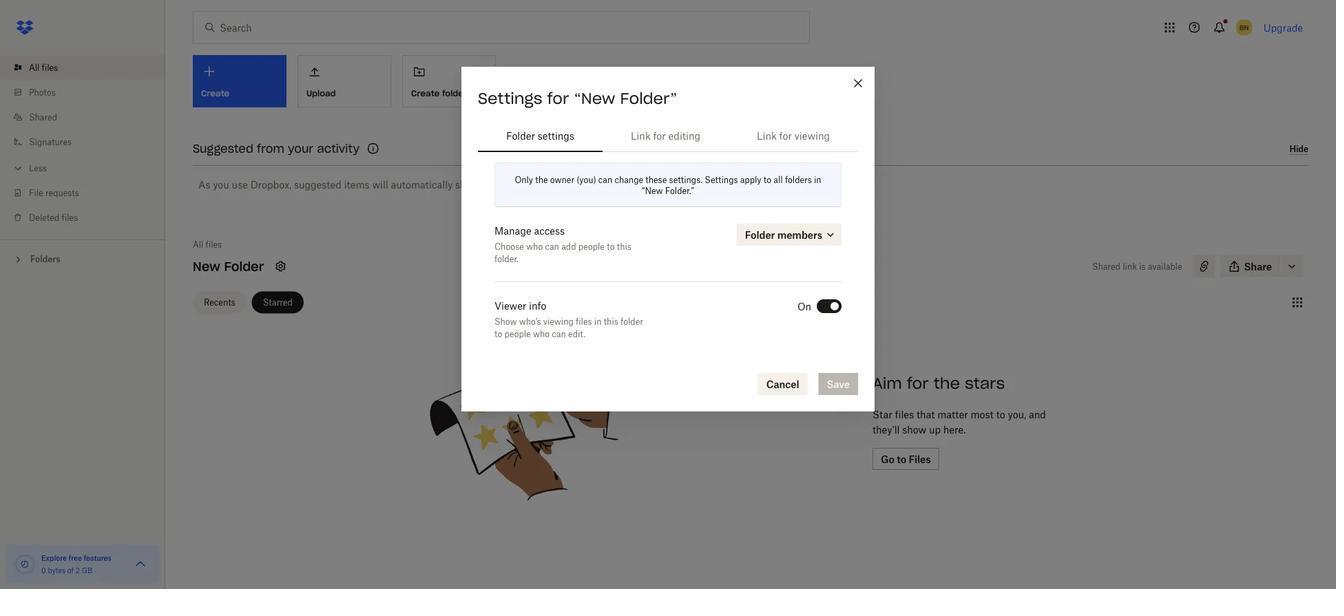 Task type: vqa. For each thing, say whether or not it's contained in the screenshot.
leftmost -
no



Task type: describe. For each thing, give the bounding box(es) containing it.
viewer
[[495, 300, 527, 312]]

will
[[372, 179, 388, 190]]

learn
[[521, 179, 548, 190]]

editing
[[669, 130, 701, 142]]

cancel
[[767, 379, 800, 390]]

who inside manage access choose who can add people to this folder.
[[526, 241, 543, 252]]

link for editing
[[631, 130, 701, 142]]

folder settings
[[506, 130, 574, 142]]

automatically
[[391, 179, 453, 190]]

star files that matter most to you, and they'll show up here.
[[873, 409, 1046, 436]]

link for viewing tab
[[729, 119, 858, 152]]

files up "new" on the left top
[[206, 239, 222, 250]]

members
[[778, 229, 823, 241]]

for for the
[[907, 374, 929, 393]]

0 horizontal spatial up
[[482, 179, 494, 190]]

stars
[[965, 374, 1005, 393]]

share button
[[1221, 256, 1281, 278]]

new folder
[[193, 259, 264, 275]]

dropbox,
[[251, 179, 292, 190]]

you
[[213, 179, 229, 190]]

recents button
[[193, 292, 246, 314]]

deleted files
[[29, 213, 78, 223]]

2
[[76, 567, 80, 575]]

these
[[646, 175, 667, 185]]

features
[[84, 554, 112, 563]]

star
[[873, 409, 893, 421]]

can inside viewer info show who's viewing files in this folder to people who can edit.
[[552, 329, 566, 339]]

settings for "new folder"
[[478, 89, 677, 108]]

of
[[67, 567, 74, 575]]

"new inside only the owner (you) can change these settings. settings apply to all folders in "new folder."
[[642, 186, 663, 196]]

files inside list item
[[42, 62, 58, 73]]

settings
[[538, 130, 574, 142]]

only the owner (you) can change these settings. settings apply to all folders in "new folder."
[[515, 175, 822, 196]]

recents
[[204, 298, 235, 308]]

signatures
[[29, 137, 72, 147]]

to inside only the owner (you) can change these settings. settings apply to all folders in "new folder."
[[764, 175, 772, 185]]

from
[[257, 142, 284, 156]]

folder for folder settings
[[506, 130, 535, 142]]

only
[[515, 175, 533, 185]]

can for the
[[599, 175, 613, 185]]

manage
[[495, 225, 532, 237]]

1 vertical spatial all
[[193, 239, 203, 250]]

folder.
[[495, 254, 519, 264]]

new
[[193, 259, 220, 275]]

0 horizontal spatial here.
[[496, 179, 519, 190]]

as you use dropbox, suggested items will automatically show up here. learn more
[[198, 179, 574, 190]]

aim for the stars
[[873, 374, 1005, 393]]

all
[[774, 175, 783, 185]]

folders
[[785, 175, 812, 185]]

settings inside only the owner (you) can change these settings. settings apply to all folders in "new folder."
[[705, 175, 738, 185]]

photos
[[29, 87, 56, 97]]

requests
[[45, 188, 79, 198]]

show
[[495, 317, 517, 327]]

access
[[534, 225, 565, 237]]

tab list inside settings for "new folder" dialog
[[478, 119, 858, 152]]

folder for folder members
[[745, 229, 775, 241]]

quota usage element
[[14, 554, 36, 576]]

folder settings tab
[[478, 119, 603, 152]]

you,
[[1008, 409, 1027, 421]]

create
[[411, 88, 440, 99]]

most
[[971, 409, 994, 421]]

they'll
[[873, 424, 900, 436]]

folders button
[[0, 249, 165, 269]]

starred button
[[252, 292, 304, 314]]

add
[[562, 241, 576, 252]]

that
[[917, 409, 935, 421]]

files right deleted
[[62, 213, 78, 223]]

settings.
[[669, 175, 703, 185]]

people inside viewer info show who's viewing files in this folder to people who can edit.
[[505, 329, 531, 339]]

explore free features 0 bytes of 2 gb
[[41, 554, 112, 575]]

in inside viewer info show who's viewing files in this folder to people who can edit.
[[594, 317, 602, 327]]

this inside viewer info show who's viewing files in this folder to people who can edit.
[[604, 317, 618, 327]]

available
[[1148, 261, 1183, 272]]

info
[[529, 300, 547, 312]]

create folder button
[[402, 55, 496, 107]]

folders
[[30, 254, 60, 265]]

as
[[198, 179, 210, 190]]

owner
[[550, 175, 575, 185]]

upgrade link
[[1264, 22, 1303, 33]]

viewing inside viewer info show who's viewing files in this folder to people who can edit.
[[543, 317, 574, 327]]

file requests
[[29, 188, 79, 198]]

file requests link
[[11, 180, 165, 205]]

0
[[41, 567, 46, 575]]

the inside only the owner (you) can change these settings. settings apply to all folders in "new folder."
[[536, 175, 548, 185]]

folder settings tab panel
[[478, 163, 858, 357]]

all inside list item
[[29, 62, 39, 73]]

aim
[[873, 374, 902, 393]]

here. inside star files that matter most to you, and they'll show up here.
[[944, 424, 966, 436]]

and
[[1029, 409, 1046, 421]]

deleted files link
[[11, 205, 165, 230]]

in inside only the owner (you) can change these settings. settings apply to all folders in "new folder."
[[814, 175, 822, 185]]

photos link
[[11, 80, 165, 105]]

shared link is available
[[1093, 261, 1183, 272]]

suggested
[[294, 179, 342, 190]]

less image
[[11, 162, 25, 175]]

manage access choose who can add people to this folder.
[[495, 225, 632, 264]]

1 horizontal spatial the
[[934, 374, 960, 393]]



Task type: locate. For each thing, give the bounding box(es) containing it.
folder inside viewer info show who's viewing files in this folder to people who can edit.
[[621, 317, 643, 327]]

0 vertical spatial settings
[[478, 89, 542, 108]]

for up the all
[[780, 130, 792, 142]]

1 horizontal spatial all files
[[193, 239, 222, 250]]

0 horizontal spatial all files
[[29, 62, 58, 73]]

show inside star files that matter most to you, and they'll show up here.
[[903, 424, 927, 436]]

link for link for viewing
[[757, 130, 777, 142]]

deleted
[[29, 213, 59, 223]]

1 vertical spatial settings
[[705, 175, 738, 185]]

upgrade
[[1264, 22, 1303, 33]]

0 horizontal spatial all files link
[[11, 55, 165, 80]]

files left that at bottom right
[[895, 409, 914, 421]]

gb
[[82, 567, 92, 575]]

file
[[29, 188, 43, 198]]

0 vertical spatial the
[[536, 175, 548, 185]]

up left only
[[482, 179, 494, 190]]

1 vertical spatial folder
[[745, 229, 775, 241]]

shared link
[[11, 105, 165, 130]]

who down who's
[[533, 329, 550, 339]]

0 horizontal spatial people
[[505, 329, 531, 339]]

to down show
[[495, 329, 502, 339]]

all up the photos
[[29, 62, 39, 73]]

folder
[[506, 130, 535, 142], [745, 229, 775, 241], [224, 259, 264, 275]]

the
[[536, 175, 548, 185], [934, 374, 960, 393]]

who's
[[519, 317, 541, 327]]

1 horizontal spatial up
[[929, 424, 941, 436]]

link
[[1123, 261, 1137, 272]]

1 horizontal spatial all files link
[[193, 238, 222, 251]]

apply
[[740, 175, 762, 185]]

0 vertical spatial folder
[[506, 130, 535, 142]]

to left the all
[[764, 175, 772, 185]]

all files list item
[[0, 55, 165, 80]]

folder left "members"
[[745, 229, 775, 241]]

0 horizontal spatial folder
[[224, 259, 264, 275]]

suggested
[[193, 142, 253, 156]]

1 link from the left
[[631, 130, 651, 142]]

2 link from the left
[[757, 130, 777, 142]]

people
[[579, 241, 605, 252], [505, 329, 531, 339]]

"new
[[574, 89, 616, 108], [642, 186, 663, 196]]

0 vertical spatial shared
[[29, 112, 57, 122]]

0 horizontal spatial the
[[536, 175, 548, 185]]

less
[[29, 163, 47, 173]]

in
[[814, 175, 822, 185], [594, 317, 602, 327]]

people down show
[[505, 329, 531, 339]]

0 horizontal spatial "new
[[574, 89, 616, 108]]

folder."
[[665, 186, 695, 196]]

0 vertical spatial show
[[455, 179, 479, 190]]

dropbox image
[[11, 14, 39, 41]]

to right add
[[607, 241, 615, 252]]

1 horizontal spatial "new
[[642, 186, 663, 196]]

1 horizontal spatial show
[[903, 424, 927, 436]]

all files
[[29, 62, 58, 73], [193, 239, 222, 250]]

1 vertical spatial can
[[545, 241, 559, 252]]

files up the photos
[[42, 62, 58, 73]]

"new up settings
[[574, 89, 616, 108]]

1 horizontal spatial people
[[579, 241, 605, 252]]

1 horizontal spatial settings
[[705, 175, 738, 185]]

up down that at bottom right
[[929, 424, 941, 436]]

all files link up shared link
[[11, 55, 165, 80]]

folder members
[[745, 229, 823, 241]]

0 horizontal spatial viewing
[[543, 317, 574, 327]]

use
[[232, 179, 248, 190]]

0 vertical spatial all
[[29, 62, 39, 73]]

link for editing tab
[[603, 119, 729, 152]]

viewing up folders
[[795, 130, 830, 142]]

learn more link
[[521, 179, 574, 190]]

show
[[455, 179, 479, 190], [903, 424, 927, 436]]

share
[[1245, 261, 1272, 272]]

the up matter
[[934, 374, 960, 393]]

bytes
[[48, 567, 66, 575]]

all up "new" on the left top
[[193, 239, 203, 250]]

1 vertical spatial viewing
[[543, 317, 574, 327]]

to left you,
[[996, 409, 1006, 421]]

folder members button
[[737, 224, 842, 246]]

link for viewing
[[757, 130, 830, 142]]

1 vertical spatial shared
[[1093, 261, 1121, 272]]

list
[[0, 47, 165, 240]]

your
[[288, 142, 314, 156]]

for for editing
[[653, 130, 666, 142]]

for right aim
[[907, 374, 929, 393]]

settings up folder settings
[[478, 89, 542, 108]]

1 horizontal spatial in
[[814, 175, 822, 185]]

people inside manage access choose who can add people to this folder.
[[579, 241, 605, 252]]

1 vertical spatial show
[[903, 424, 927, 436]]

in right who's
[[594, 317, 602, 327]]

files
[[42, 62, 58, 73], [62, 213, 78, 223], [206, 239, 222, 250], [576, 317, 592, 327], [895, 409, 914, 421]]

0 vertical spatial folder
[[442, 88, 467, 99]]

the right only
[[536, 175, 548, 185]]

1 vertical spatial "new
[[642, 186, 663, 196]]

for for "new
[[547, 89, 569, 108]]

0 horizontal spatial link
[[631, 130, 651, 142]]

shared
[[29, 112, 57, 122], [1093, 261, 1121, 272]]

1 vertical spatial the
[[934, 374, 960, 393]]

can
[[599, 175, 613, 185], [545, 241, 559, 252], [552, 329, 566, 339]]

up inside star files that matter most to you, and they'll show up here.
[[929, 424, 941, 436]]

1 vertical spatial all files link
[[193, 238, 222, 251]]

1 vertical spatial who
[[533, 329, 550, 339]]

files inside viewer info show who's viewing files in this folder to people who can edit.
[[576, 317, 592, 327]]

shared for shared link is available
[[1093, 261, 1121, 272]]

2 vertical spatial can
[[552, 329, 566, 339]]

more
[[550, 179, 574, 190]]

activity
[[317, 142, 360, 156]]

create folder
[[411, 88, 467, 99]]

folder left settings
[[506, 130, 535, 142]]

on
[[798, 301, 812, 312]]

shared down the photos
[[29, 112, 57, 122]]

0 vertical spatial all files link
[[11, 55, 165, 80]]

can right (you)
[[599, 175, 613, 185]]

0 horizontal spatial shared
[[29, 112, 57, 122]]

1 vertical spatial up
[[929, 424, 941, 436]]

0 vertical spatial viewing
[[795, 130, 830, 142]]

1 horizontal spatial link
[[757, 130, 777, 142]]

0 vertical spatial "new
[[574, 89, 616, 108]]

for for viewing
[[780, 130, 792, 142]]

can down 'access'
[[545, 241, 559, 252]]

0 horizontal spatial all
[[29, 62, 39, 73]]

link up the all
[[757, 130, 777, 142]]

0 vertical spatial people
[[579, 241, 605, 252]]

here. down matter
[[944, 424, 966, 436]]

files inside star files that matter most to you, and they'll show up here.
[[895, 409, 914, 421]]

viewing
[[795, 130, 830, 142], [543, 317, 574, 327]]

in right folders
[[814, 175, 822, 185]]

shared for shared
[[29, 112, 57, 122]]

files up the edit.
[[576, 317, 592, 327]]

"new down these
[[642, 186, 663, 196]]

suggested from your activity
[[193, 142, 360, 156]]

1 vertical spatial people
[[505, 329, 531, 339]]

folder right "new" on the left top
[[224, 259, 264, 275]]

settings left apply
[[705, 175, 738, 185]]

all files link up "new" on the left top
[[193, 238, 222, 251]]

0 vertical spatial all files
[[29, 62, 58, 73]]

0 vertical spatial who
[[526, 241, 543, 252]]

1 horizontal spatial viewing
[[795, 130, 830, 142]]

explore
[[41, 554, 67, 563]]

all files up "new" on the left top
[[193, 239, 222, 250]]

all files inside list item
[[29, 62, 58, 73]]

tab list
[[478, 119, 858, 152]]

can for access
[[545, 241, 559, 252]]

starred
[[263, 298, 293, 308]]

here. left learn on the left top of page
[[496, 179, 519, 190]]

1 vertical spatial in
[[594, 317, 602, 327]]

viewing up the edit.
[[543, 317, 574, 327]]

can left the edit.
[[552, 329, 566, 339]]

here.
[[496, 179, 519, 190], [944, 424, 966, 436]]

to inside star files that matter most to you, and they'll show up here.
[[996, 409, 1006, 421]]

edit.
[[568, 329, 586, 339]]

1 vertical spatial all files
[[193, 239, 222, 250]]

folder inside button
[[442, 88, 467, 99]]

for inside 'link for viewing' tab
[[780, 130, 792, 142]]

1 vertical spatial this
[[604, 317, 618, 327]]

0 horizontal spatial folder
[[442, 88, 467, 99]]

matter
[[938, 409, 968, 421]]

free
[[69, 554, 82, 563]]

1 horizontal spatial all
[[193, 239, 203, 250]]

(you)
[[577, 175, 596, 185]]

who inside viewer info show who's viewing files in this folder to people who can edit.
[[533, 329, 550, 339]]

None field
[[0, 0, 101, 15]]

folder inside dropdown button
[[745, 229, 775, 241]]

to inside viewer info show who's viewing files in this folder to people who can edit.
[[495, 329, 502, 339]]

shared left "link" on the right top
[[1093, 261, 1121, 272]]

who down 'access'
[[526, 241, 543, 252]]

cancel button
[[758, 373, 808, 395]]

show right automatically
[[455, 179, 479, 190]]

tab list containing folder settings
[[478, 119, 858, 152]]

for left editing
[[653, 130, 666, 142]]

all
[[29, 62, 39, 73], [193, 239, 203, 250]]

2 horizontal spatial folder
[[745, 229, 775, 241]]

change
[[615, 175, 643, 185]]

link down folder"
[[631, 130, 651, 142]]

0 horizontal spatial settings
[[478, 89, 542, 108]]

can inside manage access choose who can add people to this folder.
[[545, 241, 559, 252]]

folder inside tab
[[506, 130, 535, 142]]

list containing all files
[[0, 47, 165, 240]]

viewing inside tab
[[795, 130, 830, 142]]

this inside manage access choose who can add people to this folder.
[[617, 241, 632, 252]]

link for link for editing
[[631, 130, 651, 142]]

can inside only the owner (you) can change these settings. settings apply to all folders in "new folder."
[[599, 175, 613, 185]]

shared inside list
[[29, 112, 57, 122]]

show down that at bottom right
[[903, 424, 927, 436]]

to inside manage access choose who can add people to this folder.
[[607, 241, 615, 252]]

folder"
[[620, 89, 677, 108]]

up
[[482, 179, 494, 190], [929, 424, 941, 436]]

0 vertical spatial here.
[[496, 179, 519, 190]]

for up settings
[[547, 89, 569, 108]]

1 horizontal spatial folder
[[621, 317, 643, 327]]

folder
[[442, 88, 467, 99], [621, 317, 643, 327]]

is
[[1140, 261, 1146, 272]]

1 vertical spatial folder
[[621, 317, 643, 327]]

viewer info show who's viewing files in this folder to people who can edit.
[[495, 300, 643, 339]]

signatures link
[[11, 130, 165, 154]]

items
[[344, 179, 370, 190]]

who
[[526, 241, 543, 252], [533, 329, 550, 339]]

0 vertical spatial up
[[482, 179, 494, 190]]

settings
[[478, 89, 542, 108], [705, 175, 738, 185]]

0 vertical spatial this
[[617, 241, 632, 252]]

0 vertical spatial can
[[599, 175, 613, 185]]

0 horizontal spatial show
[[455, 179, 479, 190]]

1 horizontal spatial here.
[[944, 424, 966, 436]]

people right add
[[579, 241, 605, 252]]

settings for "new folder" dialog
[[462, 67, 875, 523]]

1 horizontal spatial shared
[[1093, 261, 1121, 272]]

2 vertical spatial folder
[[224, 259, 264, 275]]

1 vertical spatial here.
[[944, 424, 966, 436]]

0 horizontal spatial in
[[594, 317, 602, 327]]

1 horizontal spatial folder
[[506, 130, 535, 142]]

for inside link for editing tab
[[653, 130, 666, 142]]

0 vertical spatial in
[[814, 175, 822, 185]]

choose
[[495, 241, 524, 252]]

all files up the photos
[[29, 62, 58, 73]]



